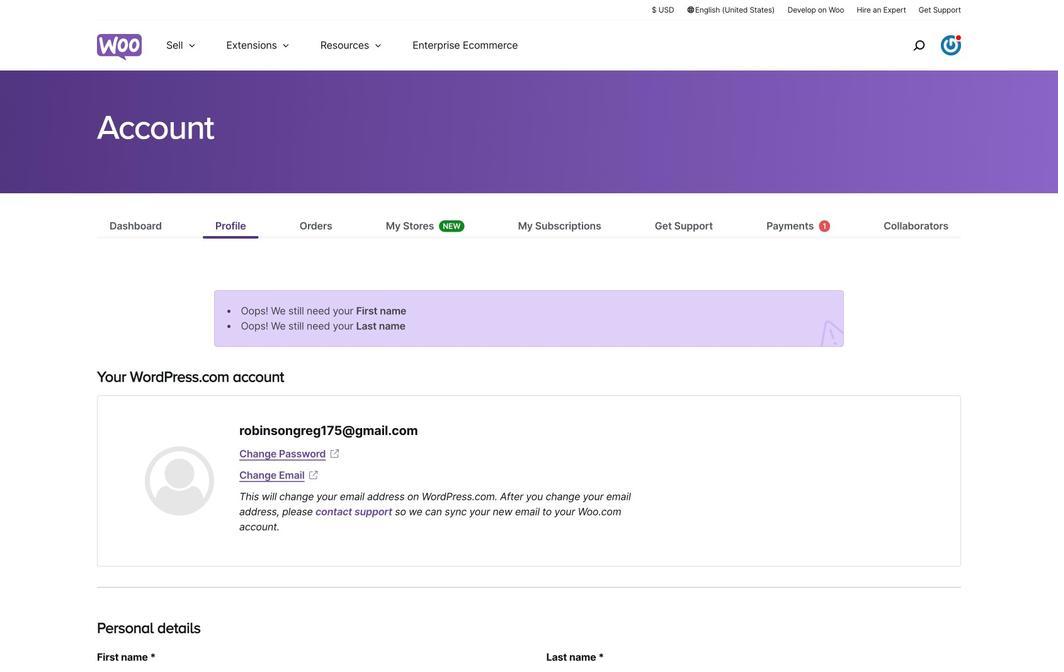 Task type: vqa. For each thing, say whether or not it's contained in the screenshot.
the topmost external link image
yes



Task type: describe. For each thing, give the bounding box(es) containing it.
service navigation menu element
[[886, 25, 961, 66]]

external link image
[[328, 448, 341, 461]]

search image
[[909, 35, 929, 55]]

gravatar image image
[[145, 447, 214, 516]]



Task type: locate. For each thing, give the bounding box(es) containing it.
external link image
[[307, 469, 320, 482]]

alert
[[214, 291, 844, 347]]

open account menu image
[[941, 35, 961, 55]]



